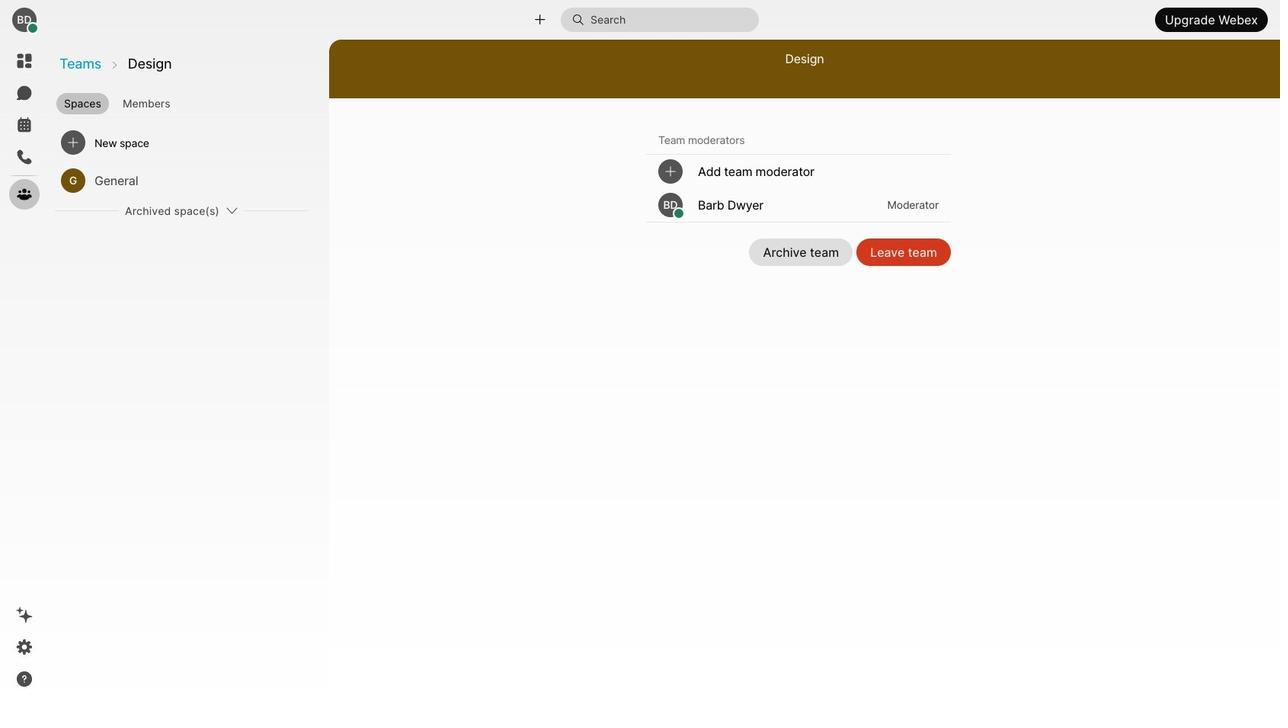 Task type: describe. For each thing, give the bounding box(es) containing it.
add team moderator list item
[[646, 155, 951, 188]]

general list item
[[55, 162, 308, 200]]



Task type: vqa. For each thing, say whether or not it's contained in the screenshot.
Devices tab
no



Task type: locate. For each thing, give the bounding box(es) containing it.
list item
[[55, 123, 308, 162]]

navigation
[[0, 40, 49, 708]]

tab list
[[53, 87, 328, 116]]

team moderators list
[[646, 155, 951, 223]]

barb dwyer list item
[[646, 188, 951, 222]]

arrow down_16 image
[[226, 204, 238, 216]]

webex tab list
[[9, 46, 40, 210]]



